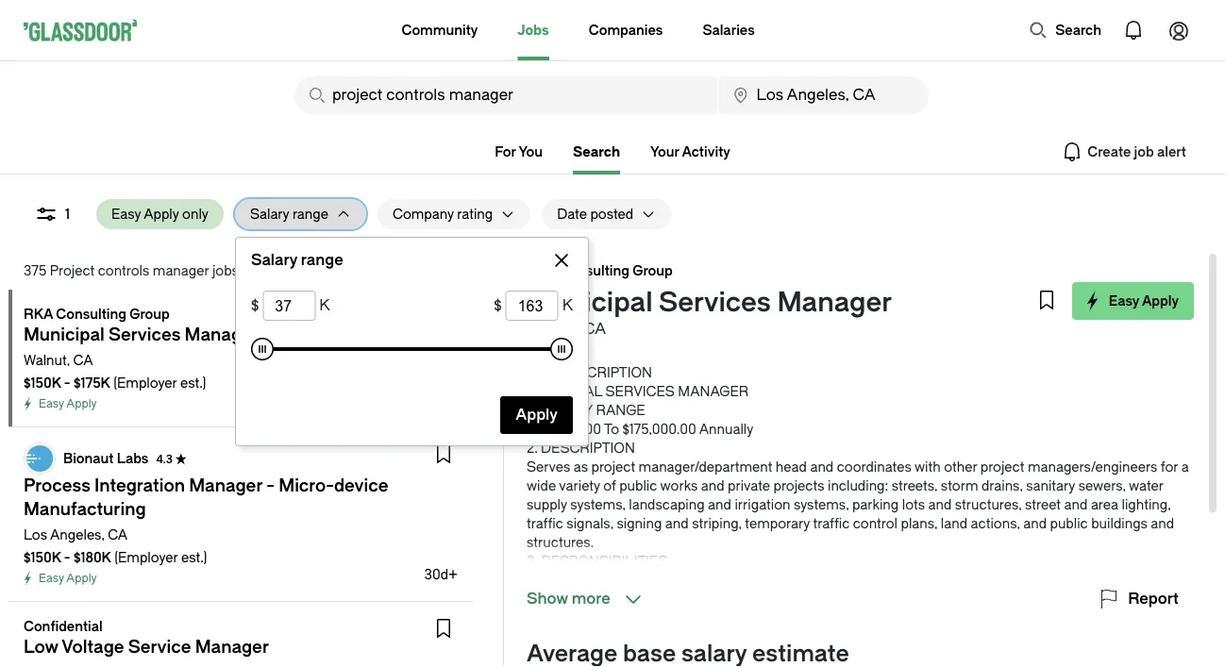 Task type: describe. For each thing, give the bounding box(es) containing it.
job
[[527, 365, 555, 380]]

1 horizontal spatial public
[[1050, 516, 1088, 531]]

0 vertical spatial description
[[558, 365, 652, 380]]

controls
[[98, 263, 149, 278]]

works
[[660, 478, 698, 494]]

landscaping
[[629, 497, 705, 513]]

and up projects
[[810, 459, 834, 475]]

for you link
[[495, 144, 543, 160]]

1 vertical spatial salary
[[251, 252, 297, 269]]

walnut, ca $150k - $175k (employer est.)
[[24, 353, 206, 391]]

date posted
[[557, 206, 634, 222]]

irrigation
[[735, 497, 791, 513]]

for you
[[495, 144, 543, 160]]

rka for rka consulting group municipal services manager walnut, ca
[[527, 263, 556, 278]]

easy apply for walnut, ca $150k - $175k (employer est.)
[[39, 397, 97, 411]]

rka consulting group
[[24, 306, 170, 322]]

municipal
[[527, 384, 602, 399]]

ca inside walnut, ca $150k - $175k (employer est.)
[[73, 353, 93, 368]]

project
[[50, 263, 95, 278]]

community
[[402, 22, 478, 38]]

signals,
[[567, 516, 613, 531]]

1
[[65, 206, 70, 222]]

walnut, inside rka consulting group municipal services manager walnut, ca
[[527, 320, 580, 338]]

los inside los angeles, ca $150k - $180k (employer est.)
[[24, 527, 47, 543]]

rating
[[457, 206, 493, 222]]

walnut, inside walnut, ca $150k - $175k (employer est.)
[[24, 353, 70, 368]]

easy apply button
[[1072, 282, 1194, 320]]

30d+
[[424, 567, 458, 582]]

other
[[944, 459, 977, 475]]

jobs link
[[518, 0, 549, 60]]

only
[[182, 206, 209, 222]]

(employer inside los angeles, ca $150k - $180k (employer est.)
[[114, 550, 178, 565]]

private
[[728, 478, 770, 494]]

search button
[[1020, 11, 1111, 49]]

(employer inside walnut, ca $150k - $175k (employer est.)
[[113, 375, 177, 391]]

bionaut labs 4.3 ★
[[63, 450, 187, 466]]

confidential
[[24, 619, 103, 634]]

none field search keyword
[[294, 76, 717, 114]]

$175k
[[74, 375, 110, 391]]

Search keyword field
[[294, 76, 717, 114]]

2 traffic from the left
[[813, 516, 850, 531]]

as
[[574, 459, 588, 475]]

- inside walnut, ca $150k - $175k (employer est.)
[[64, 375, 70, 391]]

jobs
[[212, 263, 239, 278]]

est.) inside walnut, ca $150k - $175k (employer est.)
[[180, 375, 206, 391]]

1 k from the left
[[319, 297, 330, 314]]

and up the striping,
[[708, 497, 731, 513]]

3.
[[527, 554, 538, 569]]

1 horizontal spatial angeles,
[[283, 263, 337, 278]]

0 vertical spatial los
[[256, 263, 280, 278]]

manager
[[777, 287, 892, 319]]

projects
[[774, 478, 824, 494]]

salary
[[537, 403, 593, 418]]

sewers,
[[1078, 478, 1126, 494]]

show more
[[527, 590, 610, 608]]

parking
[[852, 497, 899, 513]]

municipal
[[527, 287, 653, 319]]

for
[[495, 144, 516, 160]]

services
[[659, 287, 771, 319]]

show
[[527, 590, 568, 608]]

1 project from the left
[[591, 459, 635, 475]]

company rating
[[393, 206, 493, 222]]

services
[[606, 384, 675, 399]]

responsibilities
[[541, 554, 668, 569]]

report
[[1128, 590, 1179, 608]]

salaries link
[[703, 0, 755, 60]]

date
[[557, 206, 587, 222]]

1 vertical spatial range
[[301, 252, 343, 269]]

manager
[[678, 384, 749, 399]]

and down landscaping
[[665, 516, 689, 531]]

job description municipal services manager 1. salary range $150,000.00 to $175,000.00 annually 2. description serves as project manager/department head and coordinates with other project managers/engineers for a wide variety of public works and private projects including: streets, storm drains, sanitary sewers, water supply systems, landscaping and irrigation systems, parking lots and structures, street and area lighting, traffic signals, signing and striping, temporary traffic control plans, land actions, and public buildings and structures. 3. responsibilities
[[527, 365, 1189, 569]]

variety
[[559, 478, 600, 494]]

range inside dropdown button
[[292, 206, 328, 222]]

1 traffic from the left
[[527, 516, 563, 531]]

more
[[572, 590, 610, 608]]

search link
[[573, 144, 620, 175]]

a
[[1181, 459, 1189, 475]]

consulting for rka consulting group municipal services manager walnut, ca
[[559, 263, 629, 278]]

activity
[[682, 144, 730, 160]]

striping,
[[692, 516, 742, 531]]

salary inside dropdown button
[[250, 206, 289, 222]]

easy apply for los angeles, ca $150k - $180k (employer est.)
[[39, 572, 97, 585]]

sanitary
[[1026, 478, 1075, 494]]

rka for rka consulting group
[[24, 306, 53, 322]]

water
[[1129, 478, 1164, 494]]

control
[[853, 516, 898, 531]]

plans,
[[901, 516, 938, 531]]

you
[[519, 144, 543, 160]]

of
[[603, 478, 616, 494]]

managers/engineers
[[1028, 459, 1157, 475]]

est.) inside los angeles, ca $150k - $180k (employer est.)
[[181, 550, 207, 565]]

annually
[[699, 421, 754, 437]]

area
[[1091, 497, 1118, 513]]

2.
[[527, 440, 538, 456]]

1 slider from the left
[[251, 338, 274, 361]]

apply inside easy apply only button
[[144, 206, 179, 222]]

lots
[[902, 497, 925, 513]]

apply inside easy apply button
[[1142, 293, 1179, 309]]

$150k inside walnut, ca $150k - $175k (employer est.)
[[24, 375, 61, 391]]

$150k inside los angeles, ca $150k - $180k (employer est.)
[[24, 550, 61, 565]]

jobs
[[518, 22, 549, 38]]

posted
[[590, 206, 634, 222]]

head
[[776, 459, 807, 475]]

manager/department
[[639, 459, 772, 475]]

1 button
[[20, 199, 85, 229]]

company
[[393, 206, 454, 222]]

structures.
[[527, 535, 594, 550]]

none field search location
[[719, 76, 929, 114]]



Task type: vqa. For each thing, say whether or not it's contained in the screenshot.
the career inside Trusting in your career path can be challenging, whether you're in your very first job or stuck at one you haven't loved for months....
no



Task type: locate. For each thing, give the bounding box(es) containing it.
companies link
[[589, 0, 663, 60]]

1 vertical spatial est.)
[[181, 550, 207, 565]]

apply
[[144, 206, 179, 222], [1142, 293, 1179, 309], [66, 397, 97, 411], [66, 572, 97, 585]]

1 vertical spatial public
[[1050, 516, 1088, 531]]

angeles, up $180k
[[50, 527, 104, 543]]

1 vertical spatial easy apply
[[39, 397, 97, 411]]

$175,000.00
[[623, 421, 696, 437]]

in
[[242, 263, 253, 278]]

coordinates
[[837, 459, 912, 475]]

with
[[915, 459, 941, 475]]

and down manager/department
[[701, 478, 724, 494]]

1 horizontal spatial $
[[494, 297, 502, 314]]

1 horizontal spatial los
[[256, 263, 280, 278]]

2 vertical spatial easy apply
[[39, 572, 97, 585]]

0 horizontal spatial project
[[591, 459, 635, 475]]

$150k
[[24, 375, 61, 391], [24, 550, 61, 565]]

est.)
[[180, 375, 206, 391], [181, 550, 207, 565]]

supply
[[527, 497, 567, 513]]

group down posted at the top
[[633, 263, 673, 278]]

2 systems, from the left
[[794, 497, 849, 513]]

description
[[558, 365, 652, 380], [541, 440, 635, 456]]

range
[[596, 403, 645, 418]]

- inside los angeles, ca $150k - $180k (employer est.)
[[64, 550, 70, 565]]

$150k left $175k
[[24, 375, 61, 391]]

systems, down projects
[[794, 497, 849, 513]]

0 vertical spatial rka
[[527, 263, 556, 278]]

0 vertical spatial public
[[619, 478, 657, 494]]

1 vertical spatial angeles,
[[50, 527, 104, 543]]

group inside jobs list element
[[129, 306, 170, 322]]

0 horizontal spatial angeles,
[[50, 527, 104, 543]]

0 vertical spatial angeles,
[[283, 263, 337, 278]]

0 vertical spatial salary range
[[250, 206, 328, 222]]

streets,
[[892, 478, 938, 494]]

0 horizontal spatial systems,
[[570, 497, 626, 513]]

rka inside jobs list element
[[24, 306, 53, 322]]

los angeles, ca $150k - $180k (employer est.)
[[24, 527, 207, 565]]

and down street
[[1023, 516, 1047, 531]]

your activity link
[[650, 144, 730, 160]]

1 horizontal spatial slider
[[550, 338, 573, 361]]

$180k
[[74, 550, 111, 565]]

$ down in
[[251, 297, 259, 314]]

traffic left the control at the bottom right
[[813, 516, 850, 531]]

1 - from the top
[[64, 375, 70, 391]]

rka inside rka consulting group municipal services manager walnut, ca
[[527, 263, 556, 278]]

consulting inside rka consulting group municipal services manager walnut, ca
[[559, 263, 629, 278]]

2 $150k from the top
[[24, 550, 61, 565]]

companies
[[589, 22, 663, 38]]

consulting down project
[[56, 306, 126, 322]]

structures,
[[955, 497, 1022, 513]]

and down lighting,
[[1151, 516, 1174, 531]]

and up land
[[928, 497, 952, 513]]

slider down in
[[251, 338, 274, 361]]

easy apply only
[[111, 206, 209, 222]]

jobs list element
[[8, 290, 484, 667]]

1 vertical spatial rka
[[24, 306, 53, 322]]

(employer right $175k
[[113, 375, 177, 391]]

including:
[[828, 478, 888, 494]]

0 vertical spatial (employer
[[113, 375, 177, 391]]

wide
[[527, 478, 556, 494]]

2 slider from the left
[[550, 338, 573, 361]]

angeles, right in
[[283, 263, 337, 278]]

1 vertical spatial description
[[541, 440, 635, 456]]

1 horizontal spatial search
[[1055, 22, 1101, 38]]

0 vertical spatial est.)
[[180, 375, 206, 391]]

1 horizontal spatial k
[[562, 297, 573, 314]]

1 horizontal spatial group
[[633, 263, 673, 278]]

1 $150k from the top
[[24, 375, 61, 391]]

and left area
[[1064, 497, 1088, 513]]

storm
[[941, 478, 978, 494]]

1 horizontal spatial project
[[980, 459, 1024, 475]]

consulting up municipal
[[559, 263, 629, 278]]

date posted button
[[542, 199, 634, 229]]

None field
[[294, 76, 717, 114], [719, 76, 929, 114], [263, 291, 316, 321], [506, 291, 558, 321], [263, 291, 316, 321], [506, 291, 558, 321]]

consulting for rka consulting group
[[56, 306, 126, 322]]

los right in
[[256, 263, 280, 278]]

salary range up in
[[250, 206, 328, 222]]

1 horizontal spatial systems,
[[794, 497, 849, 513]]

$150,000.00
[[527, 421, 601, 437]]

salary range down the salary range dropdown button
[[251, 252, 343, 269]]

easy
[[111, 206, 141, 222], [1109, 293, 1139, 309], [39, 397, 64, 411], [39, 572, 64, 585]]

0 horizontal spatial walnut,
[[24, 353, 70, 368]]

for
[[1161, 459, 1178, 475]]

ca inside los angeles, ca $150k - $180k (employer est.)
[[108, 527, 128, 543]]

los down the bionaut labs logo on the left of the page
[[24, 527, 47, 543]]

salary range button
[[235, 199, 328, 229]]

walnut,
[[527, 320, 580, 338], [24, 353, 70, 368]]

temporary
[[745, 516, 810, 531]]

1 horizontal spatial rka
[[527, 263, 556, 278]]

0 horizontal spatial los
[[24, 527, 47, 543]]

easy apply only button
[[96, 199, 224, 229]]

1 vertical spatial group
[[129, 306, 170, 322]]

2 $ from the left
[[494, 297, 502, 314]]

0 vertical spatial -
[[64, 375, 70, 391]]

to
[[604, 421, 619, 437]]

0 horizontal spatial group
[[129, 306, 170, 322]]

salaries
[[703, 22, 755, 38]]

land
[[941, 516, 968, 531]]

group for rka consulting group municipal services manager walnut, ca
[[633, 263, 673, 278]]

1 horizontal spatial consulting
[[559, 263, 629, 278]]

rka up municipal
[[527, 263, 556, 278]]

★
[[175, 452, 187, 466]]

1 vertical spatial walnut,
[[24, 353, 70, 368]]

lighting,
[[1122, 497, 1171, 513]]

$150k left $180k
[[24, 550, 61, 565]]

public right of on the bottom of the page
[[619, 478, 657, 494]]

drains,
[[982, 478, 1023, 494]]

easy apply inside button
[[1109, 293, 1179, 309]]

1 vertical spatial (employer
[[114, 550, 178, 565]]

close dropdown image
[[550, 249, 573, 272]]

walnut, down municipal
[[527, 320, 580, 338]]

community link
[[402, 0, 478, 60]]

manager
[[153, 263, 209, 278]]

signing
[[617, 516, 662, 531]]

(employer right $180k
[[114, 550, 178, 565]]

range
[[292, 206, 328, 222], [301, 252, 343, 269]]

systems,
[[570, 497, 626, 513], [794, 497, 849, 513]]

company rating button
[[377, 199, 493, 229]]

actions,
[[971, 516, 1020, 531]]

public down street
[[1050, 516, 1088, 531]]

and
[[810, 459, 834, 475], [701, 478, 724, 494], [708, 497, 731, 513], [928, 497, 952, 513], [1064, 497, 1088, 513], [665, 516, 689, 531], [1023, 516, 1047, 531], [1151, 516, 1174, 531]]

angeles, inside los angeles, ca $150k - $180k (employer est.)
[[50, 527, 104, 543]]

rka down 375
[[24, 306, 53, 322]]

project up the drains,
[[980, 459, 1024, 475]]

0 vertical spatial walnut,
[[527, 320, 580, 338]]

1 $ from the left
[[251, 297, 259, 314]]

systems, up signals,
[[570, 497, 626, 513]]

0 vertical spatial $150k
[[24, 375, 61, 391]]

375 project controls manager jobs in los angeles, ca
[[24, 263, 360, 278]]

0 horizontal spatial traffic
[[527, 516, 563, 531]]

group down controls
[[129, 306, 170, 322]]

rka consulting group municipal services manager walnut, ca
[[527, 263, 892, 338]]

report button
[[1098, 588, 1179, 611]]

0 vertical spatial search
[[1055, 22, 1101, 38]]

slider up job
[[550, 338, 573, 361]]

- left $175k
[[64, 375, 70, 391]]

group for rka consulting group
[[129, 306, 170, 322]]

- left $180k
[[64, 550, 70, 565]]

0 vertical spatial group
[[633, 263, 673, 278]]

walnut, down rka consulting group
[[24, 353, 70, 368]]

consulting inside jobs list element
[[56, 306, 126, 322]]

0 vertical spatial consulting
[[559, 263, 629, 278]]

0 horizontal spatial k
[[319, 297, 330, 314]]

Search location field
[[719, 76, 929, 114]]

(employer
[[113, 375, 177, 391], [114, 550, 178, 565]]

group
[[633, 263, 673, 278], [129, 306, 170, 322]]

group inside rka consulting group municipal services manager walnut, ca
[[633, 263, 673, 278]]

street
[[1025, 497, 1061, 513]]

1 horizontal spatial walnut,
[[527, 320, 580, 338]]

salary range inside dropdown button
[[250, 206, 328, 222]]

$ left municipal
[[494, 297, 502, 314]]

salary range
[[250, 206, 328, 222], [251, 252, 343, 269]]

consulting
[[559, 263, 629, 278], [56, 306, 126, 322]]

1.
[[527, 403, 534, 418]]

ca
[[341, 263, 360, 278], [583, 320, 606, 338], [73, 353, 93, 368], [108, 527, 128, 543]]

traffic
[[527, 516, 563, 531], [813, 516, 850, 531]]

1 vertical spatial -
[[64, 550, 70, 565]]

your
[[650, 144, 679, 160]]

2 project from the left
[[980, 459, 1024, 475]]

1 systems, from the left
[[570, 497, 626, 513]]

salary down the salary range dropdown button
[[251, 252, 297, 269]]

0 horizontal spatial search
[[573, 144, 620, 160]]

0 horizontal spatial public
[[619, 478, 657, 494]]

ca inside rka consulting group municipal services manager walnut, ca
[[583, 320, 606, 338]]

traffic down 'supply'
[[527, 516, 563, 531]]

1 horizontal spatial traffic
[[813, 516, 850, 531]]

slider
[[251, 338, 274, 361], [550, 338, 573, 361]]

salary
[[250, 206, 289, 222], [251, 252, 297, 269]]

search inside button
[[1055, 22, 1101, 38]]

2 k from the left
[[562, 297, 573, 314]]

0 horizontal spatial slider
[[251, 338, 274, 361]]

your activity
[[650, 144, 730, 160]]

k
[[319, 297, 330, 314], [562, 297, 573, 314]]

4.3
[[156, 452, 173, 466]]

project up of on the bottom of the page
[[591, 459, 635, 475]]

0 horizontal spatial $
[[251, 297, 259, 314]]

1 vertical spatial los
[[24, 527, 47, 543]]

1 vertical spatial $150k
[[24, 550, 61, 565]]

1 vertical spatial search
[[573, 144, 620, 160]]

0 horizontal spatial consulting
[[56, 306, 126, 322]]

0 vertical spatial salary
[[250, 206, 289, 222]]

description up services
[[558, 365, 652, 380]]

1 vertical spatial consulting
[[56, 306, 126, 322]]

salary up in
[[250, 206, 289, 222]]

2 - from the top
[[64, 550, 70, 565]]

search
[[1055, 22, 1101, 38], [573, 144, 620, 160]]

1 vertical spatial salary range
[[251, 252, 343, 269]]

0 horizontal spatial rka
[[24, 306, 53, 322]]

labs
[[117, 450, 149, 466]]

project
[[591, 459, 635, 475], [980, 459, 1024, 475]]

0 vertical spatial range
[[292, 206, 328, 222]]

375
[[24, 263, 46, 278]]

show more button
[[527, 588, 644, 611]]

0 vertical spatial easy apply
[[1109, 293, 1179, 309]]

serves
[[527, 459, 570, 475]]

description up the as
[[541, 440, 635, 456]]

bionaut labs logo image
[[25, 444, 55, 474]]



